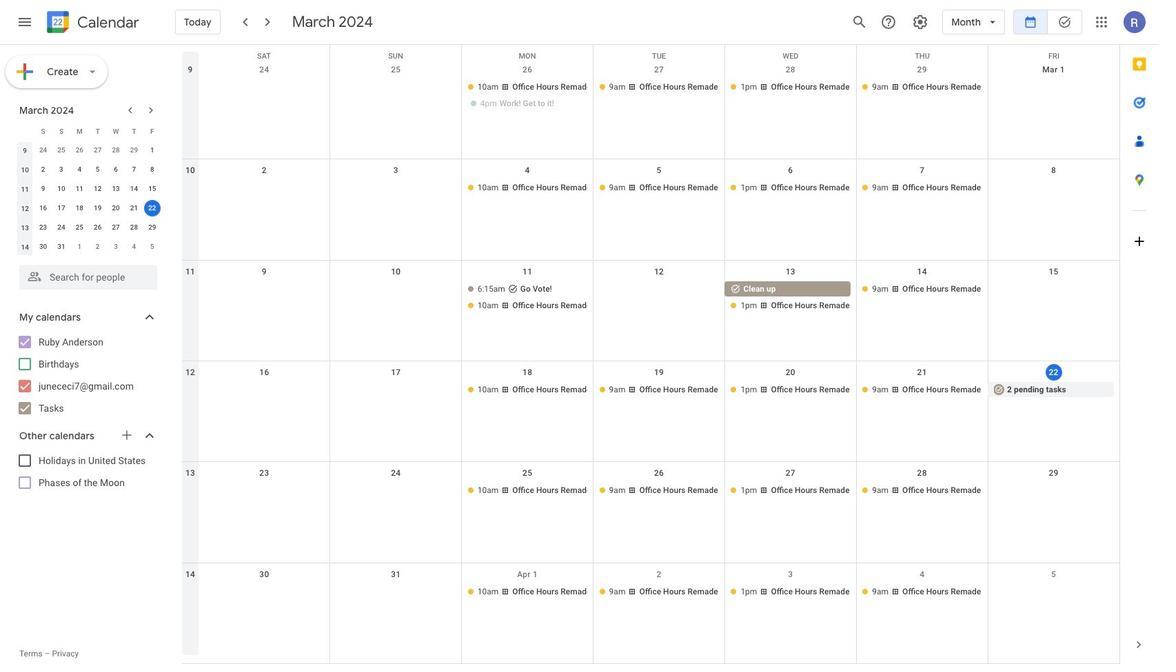 Task type: describe. For each thing, give the bounding box(es) containing it.
calendar element
[[44, 8, 139, 39]]

april 4 element
[[126, 239, 142, 255]]

19 element
[[89, 200, 106, 217]]

6 element
[[108, 161, 124, 178]]

column header inside "march 2024" grid
[[16, 121, 34, 141]]

february 24 element
[[35, 142, 51, 159]]

2 element
[[35, 161, 51, 178]]

28 element
[[126, 219, 142, 236]]

20 element
[[108, 200, 124, 217]]

10 element
[[53, 181, 70, 197]]

11 element
[[71, 181, 88, 197]]

march 2024 grid
[[13, 121, 161, 257]]

april 1 element
[[71, 239, 88, 255]]

18 element
[[71, 200, 88, 217]]

cell inside 'row group'
[[143, 199, 161, 218]]

22, today element
[[144, 200, 161, 217]]

7 element
[[126, 161, 142, 178]]

25 element
[[71, 219, 88, 236]]

12 element
[[89, 181, 106, 197]]

29 element
[[144, 219, 161, 236]]

my calendars list
[[3, 331, 171, 419]]

1 element
[[144, 142, 161, 159]]

4 element
[[71, 161, 88, 178]]

february 26 element
[[71, 142, 88, 159]]



Task type: vqa. For each thing, say whether or not it's contained in the screenshot.
Month inside the button
no



Task type: locate. For each thing, give the bounding box(es) containing it.
9 element
[[35, 181, 51, 197]]

april 3 element
[[108, 239, 124, 255]]

30 element
[[35, 239, 51, 255]]

17 element
[[53, 200, 70, 217]]

tab list
[[1121, 45, 1159, 626]]

27 element
[[108, 219, 124, 236]]

13 element
[[108, 181, 124, 197]]

5 element
[[89, 161, 106, 178]]

heading inside calendar element
[[74, 14, 139, 31]]

8 element
[[144, 161, 161, 178]]

february 25 element
[[53, 142, 70, 159]]

row group inside "march 2024" grid
[[16, 141, 161, 257]]

other calendars list
[[3, 450, 171, 494]]

23 element
[[35, 219, 51, 236]]

3 element
[[53, 161, 70, 178]]

14 element
[[126, 181, 142, 197]]

Search for people text field
[[28, 265, 149, 290]]

row group
[[16, 141, 161, 257]]

april 5 element
[[144, 239, 161, 255]]

row
[[182, 45, 1120, 66], [182, 59, 1120, 160], [16, 121, 161, 141], [16, 141, 161, 160], [182, 160, 1120, 260], [16, 160, 161, 179], [16, 179, 161, 199], [16, 199, 161, 218], [16, 218, 161, 237], [16, 237, 161, 257], [182, 260, 1120, 361], [182, 361, 1120, 462], [182, 462, 1120, 563], [182, 563, 1120, 664]]

24 element
[[53, 219, 70, 236]]

add other calendars image
[[120, 428, 134, 442]]

16 element
[[35, 200, 51, 217]]

grid
[[182, 45, 1120, 664]]

settings menu image
[[913, 14, 929, 30]]

main drawer image
[[17, 14, 33, 30]]

column header
[[16, 121, 34, 141]]

february 28 element
[[108, 142, 124, 159]]

february 27 element
[[89, 142, 106, 159]]

26 element
[[89, 219, 106, 236]]

None search field
[[0, 259, 171, 290]]

21 element
[[126, 200, 142, 217]]

15 element
[[144, 181, 161, 197]]

february 29 element
[[126, 142, 142, 159]]

heading
[[74, 14, 139, 31]]

31 element
[[53, 239, 70, 255]]

cell
[[199, 79, 330, 112], [330, 79, 462, 112], [462, 79, 594, 112], [989, 79, 1120, 112], [199, 180, 330, 197], [330, 180, 462, 197], [989, 180, 1120, 197], [143, 199, 161, 218], [199, 281, 330, 314], [330, 281, 462, 314], [462, 281, 594, 314], [594, 281, 725, 314], [725, 281, 857, 314], [989, 281, 1120, 314], [199, 382, 330, 399], [330, 382, 462, 399], [199, 483, 330, 500], [330, 483, 462, 500], [989, 483, 1120, 500], [199, 584, 330, 601], [330, 584, 462, 601], [989, 584, 1120, 601]]

april 2 element
[[89, 239, 106, 255]]



